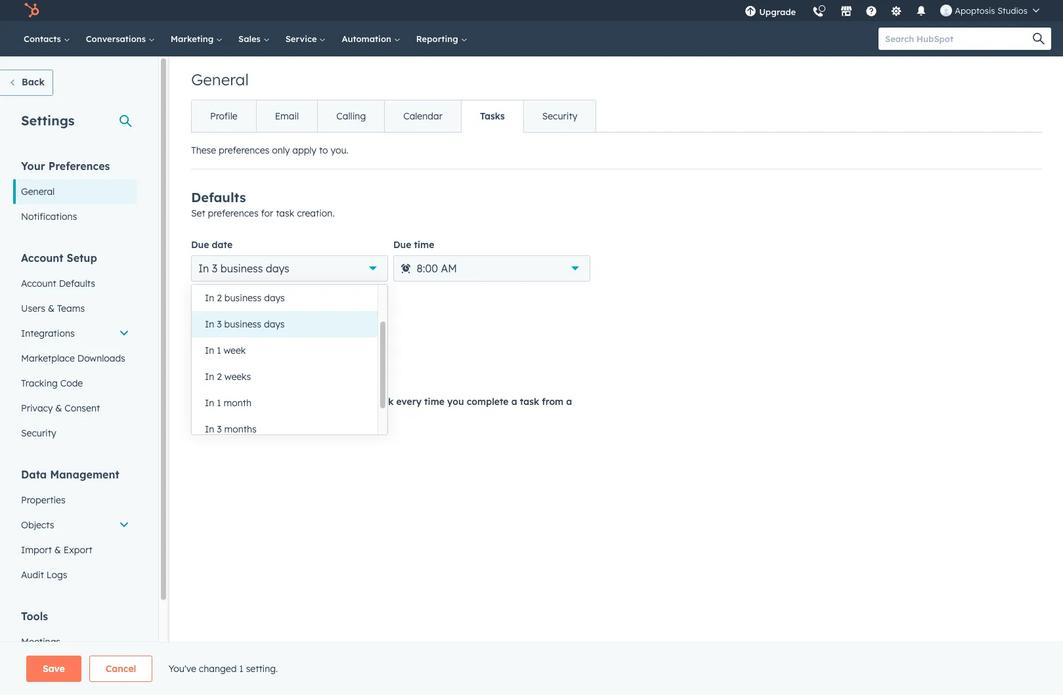 Task type: vqa. For each thing, say whether or not it's contained in the screenshot.
New (Support Pipeline)
no



Task type: describe. For each thing, give the bounding box(es) containing it.
in 3 business days button
[[191, 256, 388, 282]]

1 vertical spatial up
[[305, 370, 316, 382]]

marketplace downloads link
[[13, 346, 137, 371]]

account setup
[[21, 252, 97, 265]]

hubspot link
[[16, 3, 49, 18]]

8:00 am
[[417, 262, 457, 275]]

users
[[21, 303, 45, 315]]

privacy
[[21, 403, 53, 414]]

get
[[212, 396, 228, 408]]

in 1 month
[[205, 397, 252, 409]]

import & export link
[[13, 538, 137, 563]]

days inside dropdown button
[[266, 262, 290, 275]]

in 2 weeks
[[205, 371, 251, 383]]

Search HubSpot search field
[[879, 28, 1040, 50]]

conversations
[[86, 33, 148, 44]]

1 vertical spatial calling link
[[13, 655, 137, 680]]

service
[[286, 33, 320, 44]]

for inside defaults set preferences for task creation.
[[261, 208, 273, 219]]

due time
[[393, 239, 434, 251]]

& for export
[[54, 545, 61, 556]]

settings image
[[891, 6, 903, 18]]

defaults set preferences for task creation.
[[191, 189, 335, 219]]

tasks
[[260, 351, 295, 368]]

days for in 3 business days button
[[264, 319, 285, 330]]

audit
[[21, 569, 44, 581]]

apoptosis studios button
[[933, 0, 1048, 21]]

1 for week
[[217, 345, 221, 357]]

data management
[[21, 468, 119, 481]]

general inside the "your preferences" element
[[21, 186, 55, 198]]

security inside 'account setup' element
[[21, 428, 56, 439]]

one
[[198, 312, 219, 325]]

in for in 3 business days button
[[205, 319, 214, 330]]

in 2 business days button
[[192, 285, 378, 311]]

general link
[[13, 179, 137, 204]]

business for in 3 business days button
[[224, 319, 261, 330]]

notifications
[[21, 211, 77, 223]]

month
[[224, 397, 252, 409]]

these preferences only apply to you.
[[191, 145, 349, 156]]

marketing link
[[163, 21, 231, 56]]

& for consent
[[55, 403, 62, 414]]

search button
[[1027, 28, 1052, 50]]

studios
[[998, 5, 1028, 16]]

in for in 1 week button
[[205, 345, 214, 357]]

in 2 business days
[[205, 292, 285, 304]]

set inside follow-up tasks set preferences for follow-up reminders.
[[191, 370, 205, 382]]

properties link
[[13, 488, 137, 513]]

before
[[247, 312, 279, 325]]

calling icon image
[[813, 7, 824, 18]]

tools
[[21, 610, 48, 623]]

for inside follow-up tasks set preferences for follow-up reminders.
[[261, 370, 273, 382]]

back link
[[0, 70, 53, 96]]

calling inside tools element
[[21, 661, 51, 673]]

contacts link
[[16, 21, 78, 56]]

time inside get prompted to create a follow up task every time you complete a task from a list view
[[424, 396, 445, 408]]

apoptosis
[[955, 5, 995, 16]]

objects
[[21, 520, 54, 531]]

automation
[[342, 33, 394, 44]]

save button
[[26, 656, 81, 682]]

changed
[[199, 663, 237, 675]]

0 vertical spatial time
[[414, 239, 434, 251]]

search image
[[1033, 33, 1045, 45]]

every
[[396, 396, 422, 408]]

notifications image
[[916, 6, 928, 18]]

tasks link
[[461, 100, 523, 132]]

8:00
[[417, 262, 438, 275]]

export
[[64, 545, 92, 556]]

calendar
[[403, 110, 443, 122]]

& for teams
[[48, 303, 54, 315]]

audit logs
[[21, 569, 67, 581]]

email link
[[256, 100, 317, 132]]

one hour before
[[198, 312, 279, 325]]

reminder
[[191, 289, 235, 301]]

automation link
[[334, 21, 408, 56]]

2 for weeks
[[217, 371, 222, 383]]

security inside navigation
[[542, 110, 578, 122]]

hour
[[222, 312, 244, 325]]

preferences inside follow-up tasks set preferences for follow-up reminders.
[[208, 370, 259, 382]]

account setup element
[[13, 251, 137, 446]]

you.
[[331, 145, 349, 156]]

import & export
[[21, 545, 92, 556]]

in for in 2 business days button
[[205, 292, 214, 304]]

2 a from the left
[[511, 396, 517, 408]]

calendar link
[[384, 100, 461, 132]]

due for due time
[[393, 239, 411, 251]]

am
[[441, 262, 457, 275]]

marketing
[[171, 33, 216, 44]]

objects button
[[13, 513, 137, 538]]

months
[[224, 424, 257, 435]]

in 3 business days button
[[192, 311, 378, 338]]

follow-
[[191, 351, 239, 368]]

set inside defaults set preferences for task creation.
[[191, 208, 205, 219]]

2 vertical spatial 1
[[239, 663, 244, 675]]

setup
[[67, 252, 97, 265]]

conversations link
[[78, 21, 163, 56]]

view
[[228, 412, 249, 424]]

account defaults link
[[13, 271, 137, 296]]

0 vertical spatial preferences
[[219, 145, 269, 156]]

integrations button
[[13, 321, 137, 346]]

3 a from the left
[[566, 396, 572, 408]]

business inside dropdown button
[[221, 262, 263, 275]]

integrations
[[21, 328, 75, 340]]

your
[[21, 160, 45, 173]]

1 horizontal spatial general
[[191, 70, 249, 89]]

tara schultz image
[[941, 5, 953, 16]]

create
[[290, 396, 319, 408]]

you've
[[168, 663, 196, 675]]

profile link
[[192, 100, 256, 132]]

in for in 3 months button
[[205, 424, 214, 435]]

import
[[21, 545, 52, 556]]



Task type: locate. For each thing, give the bounding box(es) containing it.
in down get
[[205, 424, 214, 435]]

defaults up date
[[191, 189, 246, 206]]

security link
[[523, 100, 596, 132], [13, 421, 137, 446]]

1 vertical spatial 3
[[217, 319, 222, 330]]

task left every on the left bottom of page
[[374, 396, 394, 408]]

account
[[21, 252, 63, 265], [21, 278, 56, 290]]

set down follow-
[[191, 370, 205, 382]]

set
[[191, 208, 205, 219], [191, 370, 205, 382]]

follow
[[330, 396, 357, 408]]

0 vertical spatial 2
[[217, 292, 222, 304]]

2 down follow-
[[217, 371, 222, 383]]

1 horizontal spatial task
[[374, 396, 394, 408]]

marketplace
[[21, 353, 75, 365]]

tracking
[[21, 378, 58, 390]]

in down follow-
[[205, 371, 214, 383]]

save
[[43, 663, 65, 675]]

data
[[21, 468, 47, 481]]

date
[[212, 239, 233, 251]]

upgrade
[[759, 7, 796, 17]]

2 2 from the top
[[217, 371, 222, 383]]

1 vertical spatial time
[[424, 396, 445, 408]]

up right the follow
[[360, 396, 372, 408]]

cancel button
[[89, 656, 153, 682]]

0 horizontal spatial calling
[[21, 661, 51, 673]]

1 vertical spatial for
[[261, 370, 273, 382]]

set up the due date
[[191, 208, 205, 219]]

days for in 2 business days button
[[264, 292, 285, 304]]

in for in 2 weeks button
[[205, 371, 214, 383]]

privacy & consent
[[21, 403, 100, 414]]

marketplaces button
[[833, 0, 861, 21]]

1 vertical spatial 1
[[217, 397, 221, 409]]

task left from
[[520, 396, 539, 408]]

in 1 week button
[[192, 338, 378, 364]]

1 set from the top
[[191, 208, 205, 219]]

1 inside 'in 1 month' button
[[217, 397, 221, 409]]

0 horizontal spatial calling link
[[13, 655, 137, 680]]

in down the due date
[[198, 262, 209, 275]]

preferences down follow-
[[208, 370, 259, 382]]

0 vertical spatial account
[[21, 252, 63, 265]]

0 vertical spatial in 3 business days
[[198, 262, 290, 275]]

in left hour
[[205, 319, 214, 330]]

menu
[[737, 0, 1048, 26]]

preferences left only
[[219, 145, 269, 156]]

2 horizontal spatial task
[[520, 396, 539, 408]]

3 for in 3 months button
[[217, 424, 222, 435]]

preferences up date
[[208, 208, 259, 219]]

1 for from the top
[[261, 208, 273, 219]]

days up in 1 week button
[[264, 319, 285, 330]]

preferences inside defaults set preferences for task creation.
[[208, 208, 259, 219]]

you've changed 1 setting.
[[168, 663, 278, 675]]

& left export
[[54, 545, 61, 556]]

security
[[542, 110, 578, 122], [21, 428, 56, 439]]

3 down the due date
[[212, 262, 218, 275]]

downloads
[[77, 353, 125, 365]]

reminders.
[[319, 370, 364, 382]]

0 vertical spatial &
[[48, 303, 54, 315]]

in 2 weeks button
[[192, 364, 378, 390]]

tracking code
[[21, 378, 83, 390]]

0 vertical spatial security link
[[523, 100, 596, 132]]

0 vertical spatial security
[[542, 110, 578, 122]]

2 vertical spatial 3
[[217, 424, 222, 435]]

in 3 business days inside in 3 business days button
[[205, 319, 285, 330]]

1 inside in 1 week button
[[217, 345, 221, 357]]

days
[[266, 262, 290, 275], [264, 292, 285, 304], [264, 319, 285, 330]]

1 left week at the left of page
[[217, 345, 221, 357]]

0 vertical spatial calling
[[336, 110, 366, 122]]

1 a from the left
[[322, 396, 328, 408]]

& inside 'data management' element
[[54, 545, 61, 556]]

security link inside navigation
[[523, 100, 596, 132]]

2
[[217, 292, 222, 304], [217, 371, 222, 383]]

1 horizontal spatial defaults
[[191, 189, 246, 206]]

in 3 business days up in 2 business days
[[198, 262, 290, 275]]

marketplaces image
[[841, 6, 853, 18]]

to inside get prompted to create a follow up task every time you complete a task from a list view
[[278, 396, 288, 408]]

up up create on the left bottom of page
[[305, 370, 316, 382]]

in 3 months button
[[192, 416, 378, 443]]

3 for in 3 business days button
[[217, 319, 222, 330]]

2 vertical spatial up
[[360, 396, 372, 408]]

1 vertical spatial business
[[225, 292, 262, 304]]

0 horizontal spatial up
[[239, 351, 256, 368]]

back
[[22, 76, 45, 88]]

1 vertical spatial security
[[21, 428, 56, 439]]

complete
[[467, 396, 509, 408]]

logs
[[47, 569, 67, 581]]

you
[[447, 396, 464, 408]]

general down your
[[21, 186, 55, 198]]

reporting link
[[408, 21, 475, 56]]

get prompted to create a follow up task every time you complete a task from a list view
[[212, 396, 572, 424]]

business up one hour before
[[225, 292, 262, 304]]

preferences
[[48, 160, 110, 173]]

1 horizontal spatial security link
[[523, 100, 596, 132]]

upgrade image
[[745, 6, 757, 18]]

notifications link
[[13, 204, 137, 229]]

these
[[191, 145, 216, 156]]

0 horizontal spatial defaults
[[59, 278, 95, 290]]

0 vertical spatial general
[[191, 70, 249, 89]]

1 vertical spatial days
[[264, 292, 285, 304]]

calling link
[[317, 100, 384, 132], [13, 655, 137, 680]]

2 horizontal spatial a
[[566, 396, 572, 408]]

marketplace downloads
[[21, 353, 125, 365]]

2 vertical spatial business
[[224, 319, 261, 330]]

tools element
[[13, 610, 137, 696]]

1 vertical spatial set
[[191, 370, 205, 382]]

users & teams link
[[13, 296, 137, 321]]

a
[[322, 396, 328, 408], [511, 396, 517, 408], [566, 396, 572, 408]]

task left creation.
[[276, 208, 294, 219]]

0 horizontal spatial a
[[322, 396, 328, 408]]

defaults inside defaults set preferences for task creation.
[[191, 189, 246, 206]]

help image
[[866, 6, 878, 18]]

settings link
[[883, 0, 911, 21]]

weeks
[[225, 371, 251, 383]]

up inside get prompted to create a follow up task every time you complete a task from a list view
[[360, 396, 372, 408]]

to left you.
[[319, 145, 328, 156]]

2 vertical spatial preferences
[[208, 370, 259, 382]]

business for in 2 business days button
[[225, 292, 262, 304]]

in 3 business days inside in 3 business days dropdown button
[[198, 262, 290, 275]]

1 vertical spatial in 3 business days
[[205, 319, 285, 330]]

defaults
[[191, 189, 246, 206], [59, 278, 95, 290]]

help button
[[861, 0, 883, 21]]

your preferences
[[21, 160, 110, 173]]

1 up list
[[217, 397, 221, 409]]

days up in 2 business days button
[[266, 262, 290, 275]]

1 left setting.
[[239, 663, 244, 675]]

properties
[[21, 495, 65, 506]]

2 horizontal spatial up
[[360, 396, 372, 408]]

0 vertical spatial business
[[221, 262, 263, 275]]

in 1 week
[[205, 345, 246, 357]]

defaults inside 'account setup' element
[[59, 278, 95, 290]]

account defaults
[[21, 278, 95, 290]]

1 horizontal spatial due
[[393, 239, 411, 251]]

1 vertical spatial &
[[55, 403, 62, 414]]

sales
[[238, 33, 263, 44]]

2 set from the top
[[191, 370, 205, 382]]

navigation
[[191, 100, 597, 133]]

1 2 from the top
[[217, 292, 222, 304]]

due for due date
[[191, 239, 209, 251]]

sales link
[[231, 21, 278, 56]]

0 vertical spatial up
[[239, 351, 256, 368]]

contacts
[[24, 33, 64, 44]]

week
[[224, 345, 246, 357]]

navigation containing profile
[[191, 100, 597, 133]]

1 account from the top
[[21, 252, 63, 265]]

business
[[221, 262, 263, 275], [225, 292, 262, 304], [224, 319, 261, 330]]

one hour before button
[[191, 305, 388, 332]]

settings
[[21, 112, 75, 129]]

2 vertical spatial &
[[54, 545, 61, 556]]

time
[[414, 239, 434, 251], [424, 396, 445, 408]]

meetings
[[21, 636, 60, 648]]

list
[[212, 412, 225, 424]]

0 horizontal spatial task
[[276, 208, 294, 219]]

menu containing apoptosis studios
[[737, 0, 1048, 26]]

0 vertical spatial for
[[261, 208, 273, 219]]

1 due from the left
[[191, 239, 209, 251]]

calling link down meetings
[[13, 655, 137, 680]]

2 for business
[[217, 292, 222, 304]]

in inside dropdown button
[[198, 262, 209, 275]]

0 vertical spatial 3
[[212, 262, 218, 275]]

reporting
[[416, 33, 461, 44]]

for down tasks
[[261, 370, 273, 382]]

hubspot image
[[24, 3, 39, 18]]

to left create on the left bottom of page
[[278, 396, 288, 408]]

your preferences element
[[13, 159, 137, 229]]

2 vertical spatial days
[[264, 319, 285, 330]]

0 horizontal spatial general
[[21, 186, 55, 198]]

in left week at the left of page
[[205, 345, 214, 357]]

calling link up you.
[[317, 100, 384, 132]]

& right users
[[48, 303, 54, 315]]

1 vertical spatial general
[[21, 186, 55, 198]]

1 horizontal spatial a
[[511, 396, 517, 408]]

0 horizontal spatial to
[[278, 396, 288, 408]]

2 for from the top
[[261, 370, 273, 382]]

1 vertical spatial preferences
[[208, 208, 259, 219]]

service link
[[278, 21, 334, 56]]

1 vertical spatial to
[[278, 396, 288, 408]]

3 inside dropdown button
[[212, 262, 218, 275]]

task inside defaults set preferences for task creation.
[[276, 208, 294, 219]]

& right the privacy at the bottom left
[[55, 403, 62, 414]]

a left the follow
[[322, 396, 328, 408]]

0 horizontal spatial security link
[[13, 421, 137, 446]]

for
[[261, 208, 273, 219], [261, 370, 273, 382]]

profile
[[210, 110, 238, 122]]

in 1 month button
[[192, 390, 378, 416]]

list box containing in 2 business days
[[192, 285, 388, 443]]

for left creation.
[[261, 208, 273, 219]]

in up list
[[205, 397, 214, 409]]

3 up in 1 week
[[217, 319, 222, 330]]

1 vertical spatial calling
[[21, 661, 51, 673]]

in up one
[[205, 292, 214, 304]]

2 account from the top
[[21, 278, 56, 290]]

a right complete
[[511, 396, 517, 408]]

a right from
[[566, 396, 572, 408]]

1 horizontal spatial calling link
[[317, 100, 384, 132]]

1 horizontal spatial calling
[[336, 110, 366, 122]]

follow-up tasks set preferences for follow-up reminders.
[[191, 351, 364, 382]]

list box
[[192, 285, 388, 443]]

0 vertical spatial set
[[191, 208, 205, 219]]

1 horizontal spatial up
[[305, 370, 316, 382]]

2 due from the left
[[393, 239, 411, 251]]

privacy & consent link
[[13, 396, 137, 421]]

1 vertical spatial 2
[[217, 371, 222, 383]]

setting.
[[246, 663, 278, 675]]

0 vertical spatial 1
[[217, 345, 221, 357]]

1 vertical spatial account
[[21, 278, 56, 290]]

up
[[239, 351, 256, 368], [305, 370, 316, 382], [360, 396, 372, 408]]

0 vertical spatial defaults
[[191, 189, 246, 206]]

data management element
[[13, 468, 137, 588]]

0 horizontal spatial security
[[21, 428, 56, 439]]

account up account defaults
[[21, 252, 63, 265]]

task
[[276, 208, 294, 219], [374, 396, 394, 408], [520, 396, 539, 408]]

up up weeks
[[239, 351, 256, 368]]

1 horizontal spatial to
[[319, 145, 328, 156]]

time left you
[[424, 396, 445, 408]]

in 3 months
[[205, 424, 257, 435]]

0 horizontal spatial due
[[191, 239, 209, 251]]

account up users
[[21, 278, 56, 290]]

in for 'in 1 month' button
[[205, 397, 214, 409]]

0 vertical spatial to
[[319, 145, 328, 156]]

0 vertical spatial calling link
[[317, 100, 384, 132]]

calling up you.
[[336, 110, 366, 122]]

1 horizontal spatial security
[[542, 110, 578, 122]]

account for account defaults
[[21, 278, 56, 290]]

from
[[542, 396, 564, 408]]

meetings link
[[13, 630, 137, 655]]

business up in 2 business days
[[221, 262, 263, 275]]

defaults up users & teams link
[[59, 278, 95, 290]]

3 left the months
[[217, 424, 222, 435]]

3
[[212, 262, 218, 275], [217, 319, 222, 330], [217, 424, 222, 435]]

days up before
[[264, 292, 285, 304]]

1 vertical spatial defaults
[[59, 278, 95, 290]]

code
[[60, 378, 83, 390]]

account for account setup
[[21, 252, 63, 265]]

1 vertical spatial security link
[[13, 421, 137, 446]]

time up 8:00
[[414, 239, 434, 251]]

1 for month
[[217, 397, 221, 409]]

business down in 2 business days
[[224, 319, 261, 330]]

2 up one
[[217, 292, 222, 304]]

due date
[[191, 239, 233, 251]]

in 3 business days down in 2 business days
[[205, 319, 285, 330]]

general up the profile
[[191, 70, 249, 89]]

0 vertical spatial days
[[266, 262, 290, 275]]

calling down meetings
[[21, 661, 51, 673]]

teams
[[57, 303, 85, 315]]

calling icon button
[[807, 1, 830, 20]]



